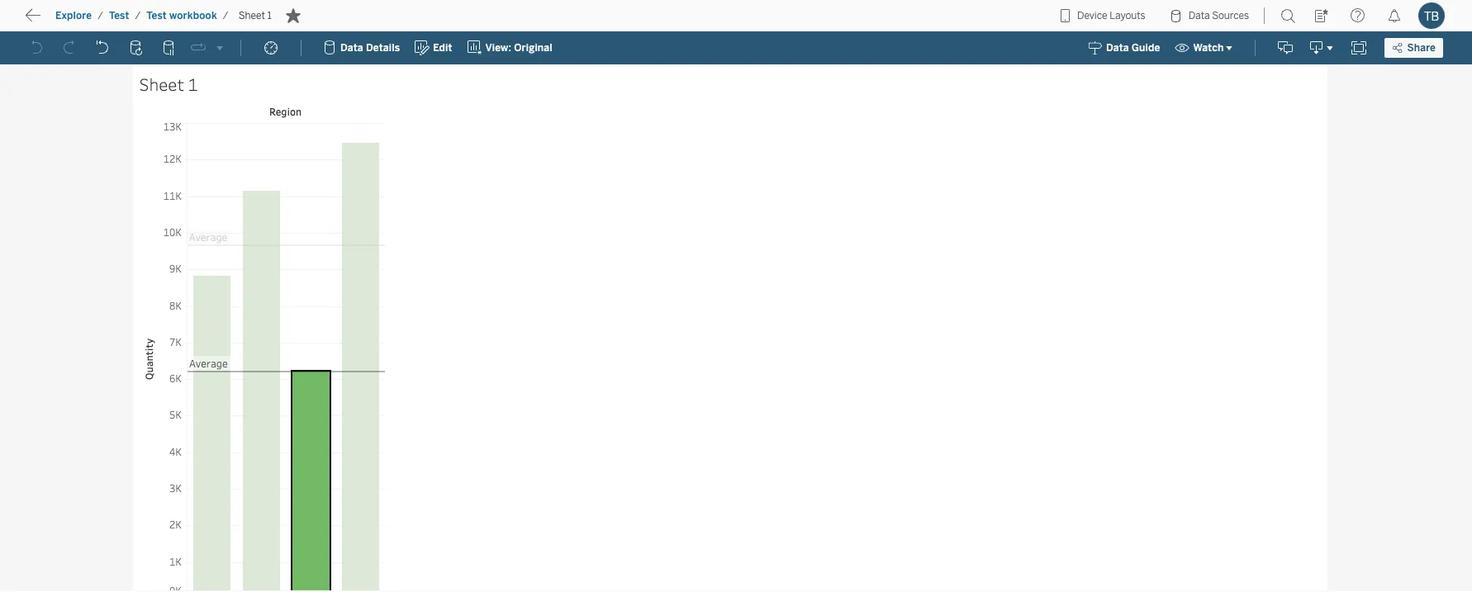Task type: vqa. For each thing, say whether or not it's contained in the screenshot.
Tableau
no



Task type: locate. For each thing, give the bounding box(es) containing it.
/ right test link
[[135, 10, 141, 21]]

1 horizontal spatial test
[[147, 10, 167, 21]]

content
[[91, 12, 142, 28]]

/ left test link
[[98, 10, 103, 21]]

0 horizontal spatial test
[[109, 10, 129, 21]]

0 horizontal spatial /
[[98, 10, 103, 21]]

skip to content
[[43, 12, 142, 28]]

1
[[267, 10, 272, 21]]

1 horizontal spatial /
[[135, 10, 141, 21]]

test
[[109, 10, 129, 21], [147, 10, 167, 21]]

workbook
[[169, 10, 217, 21]]

test workbook link
[[146, 9, 218, 22]]

2 horizontal spatial /
[[223, 10, 229, 21]]

1 test from the left
[[109, 10, 129, 21]]

/ left 'sheet'
[[223, 10, 229, 21]]

to
[[74, 12, 87, 28]]

explore link
[[55, 9, 93, 22]]

1 / from the left
[[98, 10, 103, 21]]

/
[[98, 10, 103, 21], [135, 10, 141, 21], [223, 10, 229, 21]]



Task type: describe. For each thing, give the bounding box(es) containing it.
sheet 1
[[239, 10, 272, 21]]

explore / test / test workbook /
[[55, 10, 229, 21]]

sheet
[[239, 10, 265, 21]]

test link
[[108, 9, 130, 22]]

skip to content link
[[40, 9, 168, 31]]

explore
[[55, 10, 92, 21]]

3 / from the left
[[223, 10, 229, 21]]

2 / from the left
[[135, 10, 141, 21]]

skip
[[43, 12, 71, 28]]

sheet 1 element
[[234, 10, 277, 21]]

2 test from the left
[[147, 10, 167, 21]]



